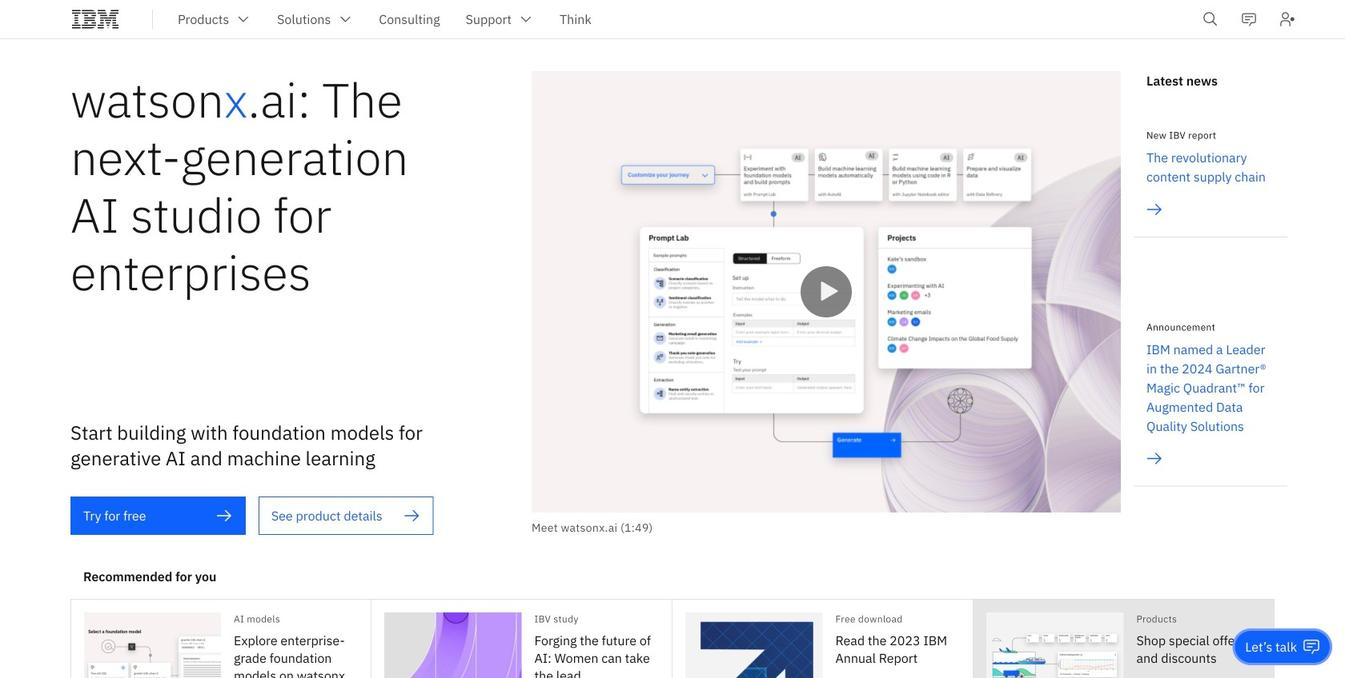 Task type: locate. For each thing, give the bounding box(es) containing it.
let's talk element
[[1245, 639, 1297, 657]]



